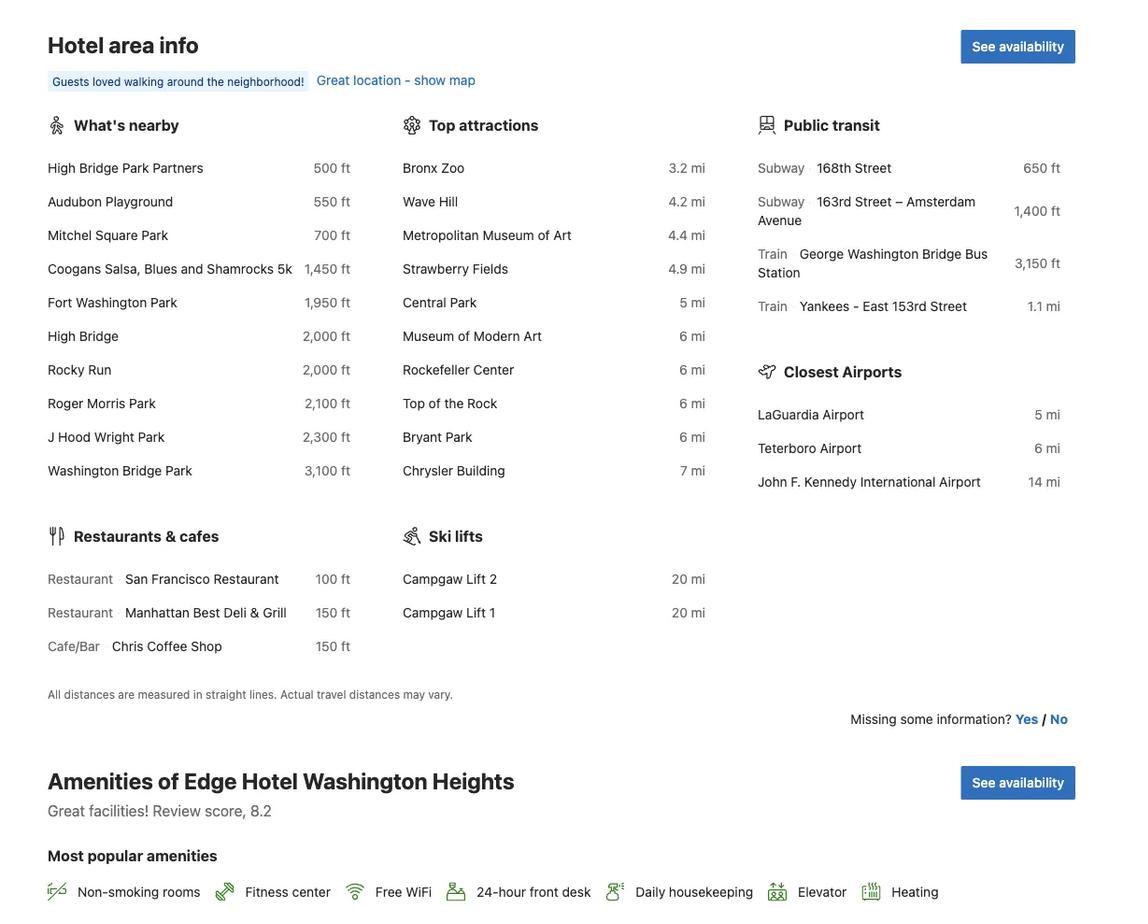 Task type: describe. For each thing, give the bounding box(es) containing it.
4.9
[[669, 261, 688, 277]]

mi for campgaw lift 2
[[691, 572, 706, 587]]

150 for chris coffee shop
[[316, 639, 338, 654]]

1.1 mi
[[1028, 299, 1061, 314]]

168th
[[817, 160, 852, 176]]

150 ft for chris coffee shop
[[316, 639, 351, 654]]

ski
[[429, 528, 452, 545]]

central
[[403, 295, 447, 310]]

around
[[167, 75, 204, 88]]

1 horizontal spatial museum
[[483, 227, 534, 243]]

of for rock
[[429, 396, 441, 411]]

ft up travel
[[341, 639, 351, 654]]

high for high bridge
[[48, 328, 76, 344]]

elevator
[[798, 885, 847, 900]]

most popular amenities
[[48, 847, 218, 865]]

daily housekeeping
[[636, 885, 754, 900]]

6 mi for bryant park
[[680, 429, 706, 445]]

3,100
[[305, 463, 338, 479]]

strawberry fields
[[403, 261, 509, 277]]

laguardia airport
[[758, 407, 865, 422]]

san
[[125, 572, 148, 587]]

1 vertical spatial -
[[854, 299, 860, 314]]

mi for chrysler building
[[691, 463, 706, 479]]

6 mi for teterboro airport
[[1035, 441, 1061, 456]]

edge
[[184, 768, 237, 794]]

2 availability from the top
[[1000, 775, 1065, 791]]

no
[[1051, 712, 1069, 727]]

of for art
[[458, 328, 470, 344]]

great location - show map
[[317, 72, 476, 88]]

mi for john f. kennedy international airport
[[1047, 474, 1061, 490]]

4.4
[[668, 227, 688, 243]]

audubon playground
[[48, 194, 173, 209]]

modern
[[474, 328, 520, 344]]

yes button
[[1016, 710, 1039, 729]]

5 for park
[[680, 295, 688, 310]]

mitchel square park
[[48, 227, 168, 243]]

grill
[[263, 605, 287, 621]]

ft right 2,300 in the top of the page
[[341, 429, 351, 445]]

bronx
[[403, 160, 438, 176]]

zoo
[[441, 160, 465, 176]]

campgaw for campgaw lift 2
[[403, 572, 463, 587]]

hour
[[499, 885, 526, 900]]

mi for museum of modern art
[[691, 328, 706, 344]]

ft right 650
[[1052, 160, 1061, 176]]

5 mi for central park
[[680, 295, 706, 310]]

bryant park
[[403, 429, 473, 445]]

desk
[[562, 885, 591, 900]]

6 mi for museum of modern art
[[680, 328, 706, 344]]

great location - show map link
[[317, 72, 476, 88]]

score,
[[205, 802, 247, 820]]

neighborhood!
[[227, 75, 304, 88]]

2 distances from the left
[[349, 688, 400, 701]]

0 vertical spatial the
[[207, 75, 224, 88]]

100
[[316, 572, 338, 587]]

park up 'chrysler building'
[[446, 429, 473, 445]]

mi for bronx zoo
[[691, 160, 706, 176]]

housekeeping
[[669, 885, 754, 900]]

high bridge
[[48, 328, 119, 344]]

100 ft
[[316, 572, 351, 587]]

blues
[[144, 261, 177, 277]]

top attractions
[[429, 116, 539, 134]]

measured
[[138, 688, 190, 701]]

ft right the 700
[[341, 227, 351, 243]]

yankees - east 153rd street
[[800, 299, 967, 314]]

2 see availability from the top
[[973, 775, 1065, 791]]

all
[[48, 688, 61, 701]]

ft right 1,400
[[1052, 203, 1061, 219]]

are
[[118, 688, 135, 701]]

168th street
[[817, 160, 892, 176]]

4.2 mi
[[669, 194, 706, 209]]

george washington bridge bus station
[[758, 246, 988, 280]]

yankees
[[800, 299, 850, 314]]

ft up the 2,100 ft
[[341, 362, 351, 378]]

most
[[48, 847, 84, 865]]

loved
[[92, 75, 121, 88]]

2,000 for run
[[303, 362, 338, 378]]

central park
[[403, 295, 477, 310]]

chrysler building
[[403, 463, 506, 479]]

washington bridge park
[[48, 463, 192, 479]]

map
[[450, 72, 476, 88]]

0 horizontal spatial -
[[405, 72, 411, 88]]

manhattan
[[125, 605, 190, 621]]

0 vertical spatial great
[[317, 72, 350, 88]]

park right wright
[[138, 429, 165, 445]]

ft right 550
[[341, 194, 351, 209]]

550
[[314, 194, 338, 209]]

2 vertical spatial airport
[[940, 474, 981, 490]]

vary.
[[428, 688, 453, 701]]

6 for museum of modern art
[[680, 328, 688, 344]]

campgaw lift 1
[[403, 605, 496, 621]]

what's
[[74, 116, 125, 134]]

restaurant for manhattan best deli & grill
[[48, 605, 113, 621]]

international
[[861, 474, 936, 490]]

20 mi for 1
[[672, 605, 706, 621]]

3,150
[[1015, 256, 1048, 271]]

20 mi for 2
[[672, 572, 706, 587]]

washington down hood
[[48, 463, 119, 479]]

163rd street – amsterdam avenue
[[758, 194, 976, 228]]

san francisco restaurant
[[125, 572, 279, 587]]

metropolitan
[[403, 227, 479, 243]]

fitness
[[245, 885, 289, 900]]

george
[[800, 246, 844, 262]]

/
[[1043, 712, 1047, 727]]

rocky run
[[48, 362, 112, 378]]

650 ft
[[1024, 160, 1061, 176]]

fields
[[473, 261, 509, 277]]

restaurants & cafes
[[74, 528, 219, 545]]

1 distances from the left
[[64, 688, 115, 701]]

restaurant up deli
[[214, 572, 279, 587]]

mi for teterboro airport
[[1047, 441, 1061, 456]]

4.2
[[669, 194, 688, 209]]

bridge for 500 ft
[[79, 160, 119, 176]]

francisco
[[152, 572, 210, 587]]

6 mi for rockefeller center
[[680, 362, 706, 378]]

area
[[109, 32, 155, 58]]

coffee
[[147, 639, 187, 654]]

1,400
[[1015, 203, 1048, 219]]

j hood wright park
[[48, 429, 165, 445]]

1 see availability button from the top
[[962, 30, 1076, 63]]

see for second see availability button from the top of the page
[[973, 775, 996, 791]]

see for first see availability button from the top
[[973, 39, 996, 54]]

mi for strawberry fields
[[691, 261, 706, 277]]

square
[[95, 227, 138, 243]]

transit
[[833, 116, 880, 134]]

mi for metropolitan museum of art
[[691, 227, 706, 243]]

3.2 mi
[[669, 160, 706, 176]]

6 for top of the rock
[[680, 396, 688, 411]]

shop
[[191, 639, 222, 654]]

mi for central park
[[691, 295, 706, 310]]

ft down 1,950 ft
[[341, 328, 351, 344]]



Task type: vqa. For each thing, say whether or not it's contained in the screenshot.


Task type: locate. For each thing, give the bounding box(es) containing it.
8.2
[[251, 802, 272, 820]]

5 mi down 4.9 mi
[[680, 295, 706, 310]]

partners
[[153, 160, 203, 176]]

hotel inside amenities of edge hotel washington heights great facilities! review score, 8.2
[[242, 768, 298, 794]]

airport right international on the bottom right of the page
[[940, 474, 981, 490]]

0 vertical spatial availability
[[1000, 39, 1065, 54]]

1 vertical spatial the
[[444, 396, 464, 411]]

1 vertical spatial 2,000 ft
[[303, 362, 351, 378]]

hood
[[58, 429, 91, 445]]

2 high from the top
[[48, 328, 76, 344]]

great
[[317, 72, 350, 88], [48, 802, 85, 820]]

1 horizontal spatial great
[[317, 72, 350, 88]]

1 campgaw from the top
[[403, 572, 463, 587]]

top up bronx zoo
[[429, 116, 456, 134]]

the left rock
[[444, 396, 464, 411]]

museum
[[483, 227, 534, 243], [403, 328, 455, 344]]

street for 163rd
[[856, 194, 892, 209]]

2,000 down 1,950
[[303, 328, 338, 344]]

subway for 168th street
[[758, 160, 805, 176]]

facilities!
[[89, 802, 149, 820]]

teterboro
[[758, 441, 817, 456]]

manhattan best deli & grill
[[125, 605, 287, 621]]

0 vertical spatial lift
[[466, 572, 486, 587]]

4.4 mi
[[668, 227, 706, 243]]

& right deli
[[250, 605, 259, 621]]

1 vertical spatial museum
[[403, 328, 455, 344]]

bridge up "run"
[[79, 328, 119, 344]]

20 for campgaw lift 2
[[672, 572, 688, 587]]

airports
[[843, 363, 902, 381]]

washington down salsa,
[[76, 295, 147, 310]]

0 vertical spatial hotel
[[48, 32, 104, 58]]

ft right 3,150
[[1052, 256, 1061, 271]]

shamrocks
[[207, 261, 274, 277]]

1 horizontal spatial art
[[554, 227, 572, 243]]

- left the east
[[854, 299, 860, 314]]

1 horizontal spatial top
[[429, 116, 456, 134]]

of
[[538, 227, 550, 243], [458, 328, 470, 344], [429, 396, 441, 411], [158, 768, 179, 794]]

chrysler
[[403, 463, 453, 479]]

0 vertical spatial 2,000 ft
[[303, 328, 351, 344]]

park down strawberry fields
[[450, 295, 477, 310]]

1 vertical spatial street
[[856, 194, 892, 209]]

bridge for 3,100 ft
[[122, 463, 162, 479]]

0 horizontal spatial hotel
[[48, 32, 104, 58]]

0 vertical spatial 5 mi
[[680, 295, 706, 310]]

bridge down wright
[[122, 463, 162, 479]]

2 subway from the top
[[758, 194, 805, 209]]

the
[[207, 75, 224, 88], [444, 396, 464, 411]]

0 vertical spatial subway
[[758, 160, 805, 176]]

bridge up audubon playground
[[79, 160, 119, 176]]

teterboro airport
[[758, 441, 862, 456]]

park right morris
[[129, 396, 156, 411]]

washington inside amenities of edge hotel washington heights great facilities! review score, 8.2
[[303, 768, 428, 794]]

0 horizontal spatial 5
[[680, 295, 688, 310]]

high for high bridge park partners
[[48, 160, 76, 176]]

0 vertical spatial 20 mi
[[672, 572, 706, 587]]

mi for wave hill
[[691, 194, 706, 209]]

20 mi
[[672, 572, 706, 587], [672, 605, 706, 621]]

0 vertical spatial high
[[48, 160, 76, 176]]

6 for bryant park
[[680, 429, 688, 445]]

park
[[122, 160, 149, 176], [142, 227, 168, 243], [151, 295, 177, 310], [450, 295, 477, 310], [129, 396, 156, 411], [138, 429, 165, 445], [446, 429, 473, 445], [165, 463, 192, 479]]

heights
[[433, 768, 515, 794]]

1 vertical spatial 5
[[1035, 407, 1043, 422]]

0 vertical spatial 5
[[680, 295, 688, 310]]

fort washington park
[[48, 295, 177, 310]]

closest airports
[[784, 363, 902, 381]]

washington down the 163rd street – amsterdam avenue
[[848, 246, 919, 262]]

high
[[48, 160, 76, 176], [48, 328, 76, 344]]

1 vertical spatial availability
[[1000, 775, 1065, 791]]

0 vertical spatial see
[[973, 39, 996, 54]]

1 20 mi from the top
[[672, 572, 706, 587]]

art
[[554, 227, 572, 243], [524, 328, 542, 344]]

bridge for 2,000 ft
[[79, 328, 119, 344]]

train
[[758, 246, 788, 262], [758, 299, 788, 314]]

5 up "14"
[[1035, 407, 1043, 422]]

east
[[863, 299, 889, 314]]

1 horizontal spatial -
[[854, 299, 860, 314]]

museum of modern art
[[403, 328, 542, 344]]

street right the 153rd
[[931, 299, 967, 314]]

1 vertical spatial great
[[48, 802, 85, 820]]

free wifi
[[376, 885, 432, 900]]

1 vertical spatial 150 ft
[[316, 639, 351, 654]]

restaurant left "san"
[[48, 572, 113, 587]]

chris coffee shop
[[112, 639, 222, 654]]

6 for rockefeller center
[[680, 362, 688, 378]]

2 train from the top
[[758, 299, 788, 314]]

coogans
[[48, 261, 101, 277]]

best
[[193, 605, 220, 621]]

top
[[429, 116, 456, 134], [403, 396, 425, 411]]

1 vertical spatial see
[[973, 775, 996, 791]]

train for george washington bridge bus station
[[758, 246, 788, 262]]

ft right 3,100
[[341, 463, 351, 479]]

2,300 ft
[[303, 429, 351, 445]]

train for yankees - east 153rd street
[[758, 299, 788, 314]]

2 20 mi from the top
[[672, 605, 706, 621]]

1 vertical spatial train
[[758, 299, 788, 314]]

1 horizontal spatial distances
[[349, 688, 400, 701]]

restaurants
[[74, 528, 162, 545]]

1 horizontal spatial 5
[[1035, 407, 1043, 422]]

2 20 from the top
[[672, 605, 688, 621]]

6 mi for top of the rock
[[680, 396, 706, 411]]

ft right the 100
[[341, 572, 351, 587]]

0 horizontal spatial museum
[[403, 328, 455, 344]]

1 high from the top
[[48, 160, 76, 176]]

0 horizontal spatial great
[[48, 802, 85, 820]]

0 vertical spatial street
[[855, 160, 892, 176]]

2,000 ft down 1,950 ft
[[303, 328, 351, 344]]

washington
[[848, 246, 919, 262], [76, 295, 147, 310], [48, 463, 119, 479], [303, 768, 428, 794]]

0 horizontal spatial distances
[[64, 688, 115, 701]]

train up station
[[758, 246, 788, 262]]

lift left 1
[[466, 605, 486, 621]]

2 campgaw from the top
[[403, 605, 463, 621]]

1 see availability from the top
[[973, 39, 1065, 54]]

lift for 2
[[466, 572, 486, 587]]

free
[[376, 885, 402, 900]]

2 2,000 ft from the top
[[303, 362, 351, 378]]

mitchel
[[48, 227, 92, 243]]

0 vertical spatial see availability
[[973, 39, 1065, 54]]

ft right 1,450
[[341, 261, 351, 277]]

1 subway from the top
[[758, 160, 805, 176]]

1 vertical spatial 20 mi
[[672, 605, 706, 621]]

hotel up guests
[[48, 32, 104, 58]]

street for 168th
[[855, 160, 892, 176]]

park down blues
[[151, 295, 177, 310]]

0 vertical spatial 150
[[316, 605, 338, 621]]

amenities
[[48, 768, 153, 794]]

airport up kennedy
[[820, 441, 862, 456]]

1 train from the top
[[758, 246, 788, 262]]

roger
[[48, 396, 84, 411]]

campgaw down campgaw lift 2
[[403, 605, 463, 621]]

150 up travel
[[316, 639, 338, 654]]

1 2,000 from the top
[[303, 328, 338, 344]]

2 lift from the top
[[466, 605, 486, 621]]

2,000 ft for rocky run
[[303, 362, 351, 378]]

150 ft up travel
[[316, 639, 351, 654]]

popular
[[88, 847, 143, 865]]

bus
[[966, 246, 988, 262]]

1 vertical spatial lift
[[466, 605, 486, 621]]

1 vertical spatial see availability
[[973, 775, 1065, 791]]

restaurant up cafe/bar
[[48, 605, 113, 621]]

ski lifts
[[429, 528, 483, 545]]

1 vertical spatial top
[[403, 396, 425, 411]]

2,300
[[303, 429, 338, 445]]

audubon
[[48, 194, 102, 209]]

1 vertical spatial art
[[524, 328, 542, 344]]

- left show
[[405, 72, 411, 88]]

7
[[681, 463, 688, 479]]

distances left may
[[349, 688, 400, 701]]

bridge
[[79, 160, 119, 176], [923, 246, 962, 262], [79, 328, 119, 344], [122, 463, 162, 479]]

1,450
[[305, 261, 338, 277]]

0 vertical spatial 150 ft
[[316, 605, 351, 621]]

1 availability from the top
[[1000, 39, 1065, 54]]

150 for manhattan best deli & grill
[[316, 605, 338, 621]]

rock
[[468, 396, 498, 411]]

1 vertical spatial subway
[[758, 194, 805, 209]]

1 horizontal spatial 5 mi
[[1035, 407, 1061, 422]]

150 ft
[[316, 605, 351, 621], [316, 639, 351, 654]]

street left –
[[856, 194, 892, 209]]

2 see availability button from the top
[[962, 766, 1076, 800]]

street inside the 163rd street – amsterdam avenue
[[856, 194, 892, 209]]

amenities
[[147, 847, 218, 865]]

0 vertical spatial museum
[[483, 227, 534, 243]]

ft right "2,100"
[[341, 396, 351, 411]]

1 horizontal spatial &
[[250, 605, 259, 621]]

mi for campgaw lift 1
[[691, 605, 706, 621]]

1 vertical spatial 150
[[316, 639, 338, 654]]

& left cafes
[[165, 528, 176, 545]]

rocky
[[48, 362, 85, 378]]

campgaw up campgaw lift 1
[[403, 572, 463, 587]]

2,100
[[305, 396, 338, 411]]

see availability
[[973, 39, 1065, 54], [973, 775, 1065, 791]]

washington inside the george washington bridge bus station
[[848, 246, 919, 262]]

museum up fields
[[483, 227, 534, 243]]

1
[[490, 605, 496, 621]]

park up cafes
[[165, 463, 192, 479]]

0 vertical spatial campgaw
[[403, 572, 463, 587]]

restaurant
[[48, 572, 113, 587], [214, 572, 279, 587], [48, 605, 113, 621]]

1 2,000 ft from the top
[[303, 328, 351, 344]]

art for museum of modern art
[[524, 328, 542, 344]]

mi for laguardia airport
[[1047, 407, 1061, 422]]

0 horizontal spatial &
[[165, 528, 176, 545]]

strawberry
[[403, 261, 469, 277]]

street right 168th
[[855, 160, 892, 176]]

great left location
[[317, 72, 350, 88]]

1 see from the top
[[973, 39, 996, 54]]

lift for 1
[[466, 605, 486, 621]]

see
[[973, 39, 996, 54], [973, 775, 996, 791]]

1 vertical spatial 2,000
[[303, 362, 338, 378]]

2 vertical spatial street
[[931, 299, 967, 314]]

campgaw for campgaw lift 1
[[403, 605, 463, 621]]

1 150 from the top
[[316, 605, 338, 621]]

great inside amenities of edge hotel washington heights great facilities! review score, 8.2
[[48, 802, 85, 820]]

0 vertical spatial top
[[429, 116, 456, 134]]

bridge left bus
[[923, 246, 962, 262]]

6 mi
[[680, 328, 706, 344], [680, 362, 706, 378], [680, 396, 706, 411], [680, 429, 706, 445], [1035, 441, 1061, 456]]

2,000 for bridge
[[303, 328, 338, 344]]

great up most at bottom left
[[48, 802, 85, 820]]

lift left the 2
[[466, 572, 486, 587]]

mi for bryant park
[[691, 429, 706, 445]]

1 horizontal spatial the
[[444, 396, 464, 411]]

0 vertical spatial see availability button
[[962, 30, 1076, 63]]

bridge inside the george washington bridge bus station
[[923, 246, 962, 262]]

0 horizontal spatial top
[[403, 396, 425, 411]]

ft right 500
[[341, 160, 351, 176]]

bronx zoo
[[403, 160, 465, 176]]

the right around
[[207, 75, 224, 88]]

airport for teterboro airport
[[820, 441, 862, 456]]

2 2,000 from the top
[[303, 362, 338, 378]]

washington down travel
[[303, 768, 428, 794]]

ft right 1,950
[[341, 295, 351, 310]]

of inside amenities of edge hotel washington heights great facilities! review score, 8.2
[[158, 768, 179, 794]]

art for metropolitan museum of art
[[554, 227, 572, 243]]

salsa,
[[105, 261, 141, 277]]

0 vertical spatial 20
[[672, 572, 688, 587]]

2,000 ft up the 2,100 ft
[[303, 362, 351, 378]]

20 for campgaw lift 1
[[672, 605, 688, 621]]

of for hotel
[[158, 768, 179, 794]]

f.
[[791, 474, 801, 490]]

1 vertical spatial high
[[48, 328, 76, 344]]

station
[[758, 265, 801, 280]]

0 vertical spatial airport
[[823, 407, 865, 422]]

5 mi up 14 mi
[[1035, 407, 1061, 422]]

park up playground
[[122, 160, 149, 176]]

700
[[314, 227, 338, 243]]

park up blues
[[142, 227, 168, 243]]

0 vertical spatial train
[[758, 246, 788, 262]]

150 down the 100
[[316, 605, 338, 621]]

1 vertical spatial 20
[[672, 605, 688, 621]]

airport down closest airports
[[823, 407, 865, 422]]

hotel up 8.2
[[242, 768, 298, 794]]

top up bryant
[[403, 396, 425, 411]]

1 vertical spatial see availability button
[[962, 766, 1076, 800]]

top for top of the rock
[[403, 396, 425, 411]]

0 vertical spatial art
[[554, 227, 572, 243]]

1 vertical spatial 5 mi
[[1035, 407, 1061, 422]]

0 horizontal spatial the
[[207, 75, 224, 88]]

1 vertical spatial hotel
[[242, 768, 298, 794]]

0 horizontal spatial 5 mi
[[680, 295, 706, 310]]

subway down public
[[758, 160, 805, 176]]

650
[[1024, 160, 1048, 176]]

may
[[403, 688, 425, 701]]

restaurant for san francisco restaurant
[[48, 572, 113, 587]]

cafe/bar
[[48, 639, 100, 654]]

6 for teterboro airport
[[1035, 441, 1043, 456]]

train down station
[[758, 299, 788, 314]]

2
[[490, 572, 497, 587]]

ft down 100 ft
[[341, 605, 351, 621]]

14
[[1029, 474, 1043, 490]]

2 150 from the top
[[316, 639, 338, 654]]

1 lift from the top
[[466, 572, 486, 587]]

1 horizontal spatial hotel
[[242, 768, 298, 794]]

0 vertical spatial &
[[165, 528, 176, 545]]

subway up avenue
[[758, 194, 805, 209]]

street
[[855, 160, 892, 176], [856, 194, 892, 209], [931, 299, 967, 314]]

5 mi for laguardia airport
[[1035, 407, 1061, 422]]

metropolitan museum of art
[[403, 227, 572, 243]]

2 150 ft from the top
[[316, 639, 351, 654]]

high down fort
[[48, 328, 76, 344]]

1 vertical spatial airport
[[820, 441, 862, 456]]

public transit
[[784, 116, 880, 134]]

1,400 ft
[[1015, 203, 1061, 219]]

150 ft down 100 ft
[[316, 605, 351, 621]]

hotel area info
[[48, 32, 199, 58]]

0 vertical spatial 2,000
[[303, 328, 338, 344]]

mi for top of the rock
[[691, 396, 706, 411]]

information?
[[937, 712, 1012, 727]]

1,950
[[305, 295, 338, 310]]

1 vertical spatial campgaw
[[403, 605, 463, 621]]

museum down central
[[403, 328, 455, 344]]

mi
[[691, 160, 706, 176], [691, 194, 706, 209], [691, 227, 706, 243], [691, 261, 706, 277], [691, 295, 706, 310], [1047, 299, 1061, 314], [691, 328, 706, 344], [691, 362, 706, 378], [691, 396, 706, 411], [1047, 407, 1061, 422], [691, 429, 706, 445], [1047, 441, 1061, 456], [691, 463, 706, 479], [1047, 474, 1061, 490], [691, 572, 706, 587], [691, 605, 706, 621]]

5 for airport
[[1035, 407, 1043, 422]]

rooms
[[163, 885, 201, 900]]

top for top attractions
[[429, 116, 456, 134]]

guests
[[52, 75, 89, 88]]

distances right all
[[64, 688, 115, 701]]

airport for laguardia airport
[[823, 407, 865, 422]]

high up audubon at the top of page
[[48, 160, 76, 176]]

kennedy
[[805, 474, 857, 490]]

1 150 ft from the top
[[316, 605, 351, 621]]

lines.
[[250, 688, 277, 701]]

0 vertical spatial -
[[405, 72, 411, 88]]

5 down 4.9 mi
[[680, 295, 688, 310]]

2,000 ft for high bridge
[[303, 328, 351, 344]]

2 see from the top
[[973, 775, 996, 791]]

top of the rock
[[403, 396, 498, 411]]

building
[[457, 463, 506, 479]]

subway for 163rd street – amsterdam avenue
[[758, 194, 805, 209]]

1 20 from the top
[[672, 572, 688, 587]]

what's nearby
[[74, 116, 179, 134]]

150 ft for manhattan best deli & grill
[[316, 605, 351, 621]]

0 horizontal spatial art
[[524, 328, 542, 344]]

mi for rockefeller center
[[691, 362, 706, 378]]

walking
[[124, 75, 164, 88]]

2,000 up "2,100"
[[303, 362, 338, 378]]

straight
[[206, 688, 246, 701]]

hill
[[439, 194, 458, 209]]

1 vertical spatial &
[[250, 605, 259, 621]]



